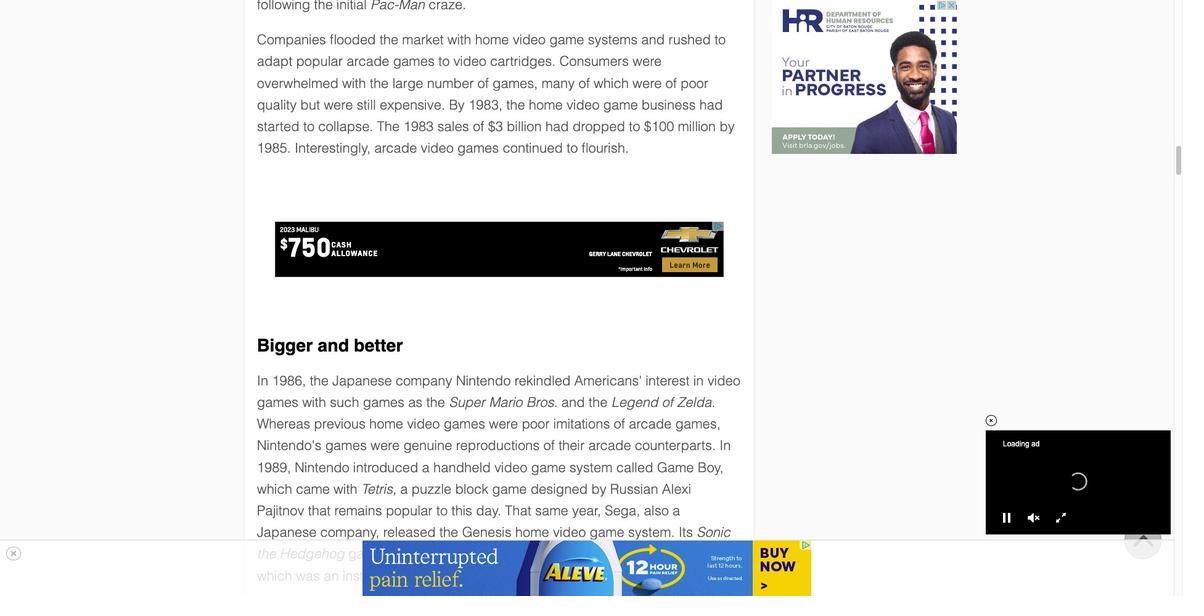 Task type: vqa. For each thing, say whether or not it's contained in the screenshot.
Japanese to the left
yes



Task type: describe. For each thing, give the bounding box(es) containing it.
interestingly,
[[295, 141, 371, 156]]

of down legend on the bottom right of page
[[614, 417, 625, 432]]

nintendo inside in 1986, the japanese company nintendo rekindled americans' interest in video games with such games as the
[[456, 374, 511, 389]]

with up the still
[[342, 76, 366, 91]]

$100
[[644, 119, 674, 134]]

of down consumers
[[579, 76, 590, 91]]

to up number
[[438, 54, 450, 69]]

large
[[392, 76, 423, 91]]

the
[[377, 119, 400, 134]]

bigger
[[257, 336, 313, 356]]

1986,
[[272, 374, 306, 389]]

instant
[[343, 569, 382, 584]]

which inside whereas previous home video games were poor imitations of arcade games, nintendo's games were genuine reproductions of their arcade counterparts. in 1989, nintendo introduced a handheld video game system called game boy, which came with
[[257, 482, 292, 498]]

same
[[535, 504, 568, 519]]

flooded
[[330, 32, 376, 48]]

which inside "companies flooded the market with home video game systems and rushed to adapt popular arcade games to video cartridges. consumers were overwhelmed with the large number of games, many of which were of poor quality but were still expensive. by 1983, the home video game business had started to collapse. the 1983 sales of $3 billion had dropped to $100 million by 1985. interestingly, arcade video games continued to flourish."
[[594, 76, 629, 91]]

the left market
[[380, 32, 399, 48]]

home inside whereas previous home video games were poor imitations of arcade games, nintendo's games were genuine reproductions of their arcade counterparts. in 1989, nintendo introduced a handheld video game system called game boy, which came with
[[369, 417, 403, 432]]

pajitnov
[[257, 504, 304, 519]]

arcade up system
[[589, 439, 631, 454]]

video up genuine at the left bottom of page
[[407, 417, 440, 432]]

hit.
[[386, 569, 404, 584]]

continued
[[503, 141, 563, 156]]

interest
[[646, 374, 690, 389]]

became
[[387, 547, 436, 563]]

companies
[[257, 32, 326, 48]]

million
[[678, 119, 716, 134]]

a right also
[[673, 504, 680, 519]]

in inside whereas previous home video games were poor imitations of arcade games, nintendo's games were genuine reproductions of their arcade counterparts. in 1989, nintendo introduced a handheld video game system called game boy, which came with
[[720, 439, 731, 454]]

$3
[[488, 119, 503, 134]]

company
[[396, 374, 452, 389]]

japanese inside a puzzle block game designed by russian alexi pajitnov that remains popular to this day. that same year, sega, also a japanese company, released the genesis home video game system. its
[[257, 525, 317, 541]]

of left $3
[[473, 119, 484, 134]]

games up large
[[393, 54, 435, 69]]

tetris,
[[361, 482, 397, 498]]

that
[[505, 504, 531, 519]]

in inside in 1986, the japanese company nintendo rekindled americans' interest in video games with such games as the
[[693, 374, 704, 389]]

expensive.
[[380, 97, 445, 113]]

handheld
[[433, 460, 491, 476]]

system
[[570, 460, 613, 476]]

bigger and better
[[257, 336, 403, 356]]

in 1986, the japanese company nintendo rekindled americans' interest in video games with such games as the
[[257, 374, 741, 411]]

sonic
[[697, 525, 731, 541]]

their
[[559, 439, 585, 454]]

sales
[[437, 119, 469, 134]]

×
[[10, 548, 17, 561]]

japanese inside in 1986, the japanese company nintendo rekindled americans' interest in video games with such games as the
[[332, 374, 392, 389]]

also
[[644, 504, 669, 519]]

flourish.
[[582, 141, 629, 156]]

released
[[383, 525, 436, 541]]

of up business
[[666, 76, 677, 91]]

mario
[[489, 395, 523, 411]]

games down $3
[[458, 141, 499, 156]]

a right tetris, on the bottom left of the page
[[400, 482, 408, 498]]

year,
[[572, 504, 601, 519]]

collapse.
[[318, 119, 373, 134]]

game down the genesis
[[500, 547, 534, 563]]

day.
[[476, 504, 501, 519]]

game up that
[[492, 482, 527, 498]]

rushed
[[669, 32, 711, 48]]

by
[[449, 97, 465, 113]]

still
[[357, 97, 376, 113]]

genuine
[[404, 439, 452, 454]]

a puzzle block game designed by russian alexi pajitnov that remains popular to this day. that same year, sega, also a japanese company, released the genesis home video game system. its
[[257, 482, 697, 541]]

the inside a puzzle block game designed by russian alexi pajitnov that remains popular to this day. that same year, sega, also a japanese company, released the genesis home video game system. its
[[439, 525, 458, 541]]

games down the super
[[444, 417, 485, 432]]

arcade down legend on the bottom right of page
[[629, 417, 672, 432]]

that
[[308, 504, 331, 519]]

1991,
[[552, 547, 586, 563]]

designed
[[531, 482, 588, 498]]

alexi
[[662, 482, 691, 498]]

consumers
[[560, 54, 629, 69]]

video down reproductions
[[495, 460, 527, 476]]

bros.
[[526, 395, 558, 411]]

were up business
[[633, 76, 662, 91]]

company,
[[320, 525, 379, 541]]

with right market
[[447, 32, 471, 48]]

remains
[[334, 504, 382, 519]]

imitations
[[553, 417, 610, 432]]

followed
[[590, 547, 640, 563]]

overwhelmed
[[257, 76, 338, 91]]

to inside a puzzle block game designed by russian alexi pajitnov that remains popular to this day. that same year, sega, also a japanese company, released the genesis home video game system. its
[[436, 504, 448, 519]]

as
[[408, 395, 423, 411]]

a left favorite
[[440, 547, 448, 563]]

billion
[[507, 119, 542, 134]]

0 horizontal spatial and
[[318, 336, 349, 356]]

game
[[657, 460, 694, 476]]

1983,
[[469, 97, 503, 113]]

0 vertical spatial advertisement region
[[772, 0, 957, 154]]

were down systems
[[633, 54, 662, 69]]

home inside a puzzle block game designed by russian alexi pajitnov that remains popular to this day. that same year, sega, also a japanese company, released the genesis home video game system. its
[[515, 525, 549, 541]]

its
[[679, 525, 693, 541]]

game up consumers
[[550, 32, 584, 48]]

sequel,
[[674, 547, 719, 563]]

whereas previous home video games were poor imitations of arcade games, nintendo's games were genuine reproductions of their arcade counterparts. in 1989, nintendo introduced a handheld video game system called game boy, which came with
[[257, 417, 731, 498]]

market
[[402, 32, 444, 48]]

were down the mario
[[489, 417, 518, 432]]

counterparts.
[[635, 439, 716, 454]]

to down the but
[[303, 119, 315, 134]]

by inside a puzzle block game designed by russian alexi pajitnov that remains popular to this day. that same year, sega, also a japanese company, released the genesis home video game system. its
[[592, 482, 607, 498]]

reproductions
[[456, 439, 540, 454]]

came
[[296, 482, 330, 498]]

to left 'flourish.'
[[567, 141, 578, 156]]

nintendo inside whereas previous home video games were poor imitations of arcade games, nintendo's games were genuine reproductions of their arcade counterparts. in 1989, nintendo introduced a handheld video game system called game boy, which came with
[[295, 460, 350, 476]]

block
[[455, 482, 489, 498]]

the right 1986,
[[310, 374, 329, 389]]

game up 'followed'
[[590, 525, 624, 541]]

1985.
[[257, 141, 291, 156]]

1 horizontal spatial had
[[700, 97, 723, 113]]

this
[[452, 504, 472, 519]]

sega,
[[605, 504, 640, 519]]

to right rushed
[[715, 32, 726, 48]]



Task type: locate. For each thing, give the bounding box(es) containing it.
previous
[[314, 417, 366, 432]]

sonic the hedgehog
[[257, 525, 731, 563]]

better
[[354, 336, 403, 356]]

popular up 'released'
[[386, 504, 433, 519]]

games down the previous
[[325, 439, 367, 454]]

with
[[447, 32, 471, 48], [342, 76, 366, 91], [302, 395, 326, 411], [334, 482, 358, 498]]

1 horizontal spatial nintendo
[[456, 374, 511, 389]]

games, down zelda.
[[675, 417, 721, 432]]

and left "better"
[[318, 336, 349, 356]]

1 horizontal spatial poor
[[681, 76, 709, 91]]

game up dropped
[[603, 97, 638, 113]]

1 vertical spatial by
[[592, 482, 607, 498]]

super mario bros. and the legend of zelda.
[[449, 395, 715, 411]]

0 vertical spatial games,
[[493, 76, 538, 91]]

2 horizontal spatial by
[[720, 119, 735, 134]]

and up imitations
[[562, 395, 585, 411]]

by down system
[[592, 482, 607, 498]]

1989,
[[257, 460, 291, 476]]

which left was
[[257, 569, 292, 584]]

which
[[594, 76, 629, 91], [257, 482, 292, 498], [257, 569, 292, 584]]

0 vertical spatial popular
[[296, 54, 343, 69]]

video up 1991, on the left of the page
[[553, 525, 586, 541]]

introduced
[[353, 460, 418, 476]]

home down many
[[529, 97, 563, 113]]

0 vertical spatial and
[[641, 32, 665, 48]]

video
[[513, 32, 546, 48], [454, 54, 486, 69], [567, 97, 600, 113], [421, 141, 454, 156], [708, 374, 741, 389], [407, 417, 440, 432], [495, 460, 527, 476], [553, 525, 586, 541]]

advertisement region
[[772, 0, 957, 154], [275, 222, 724, 278], [363, 541, 811, 597]]

but
[[300, 97, 320, 113]]

were up collapse.
[[324, 97, 353, 113]]

the up billion
[[506, 97, 525, 113]]

a down the "system."
[[663, 547, 670, 563]]

such
[[330, 395, 359, 411]]

home up cartridges.
[[475, 32, 509, 48]]

1 vertical spatial in
[[720, 439, 731, 454]]

0 horizontal spatial poor
[[522, 417, 550, 432]]

legend
[[611, 395, 658, 411]]

of
[[478, 76, 489, 91], [579, 76, 590, 91], [666, 76, 677, 91], [473, 119, 484, 134], [662, 395, 673, 411], [614, 417, 625, 432], [544, 439, 555, 454]]

2 vertical spatial advertisement region
[[363, 541, 811, 597]]

home
[[475, 32, 509, 48], [529, 97, 563, 113], [369, 417, 403, 432], [515, 525, 549, 541]]

0 vertical spatial by
[[720, 119, 735, 134]]

popular inside a puzzle block game designed by russian alexi pajitnov that remains popular to this day. that same year, sega, also a japanese company, released the genesis home video game system. its
[[386, 504, 433, 519]]

system.
[[628, 525, 675, 541]]

games, inside whereas previous home video games were poor imitations of arcade games, nintendo's games were genuine reproductions of their arcade counterparts. in 1989, nintendo introduced a handheld video game system called game boy, which came with
[[675, 417, 721, 432]]

game inside whereas previous home video games were poor imitations of arcade games, nintendo's games were genuine reproductions of their arcade counterparts. in 1989, nintendo introduced a handheld video game system called game boy, which came with
[[531, 460, 566, 476]]

many
[[542, 76, 575, 91]]

poor inside whereas previous home video games were poor imitations of arcade games, nintendo's games were genuine reproductions of their arcade counterparts. in 1989, nintendo introduced a handheld video game system called game boy, which came with
[[522, 417, 550, 432]]

poor
[[681, 76, 709, 91], [522, 417, 550, 432]]

hedgehog
[[280, 547, 344, 563]]

rekindled
[[515, 374, 571, 389]]

started
[[257, 119, 299, 134]]

1 vertical spatial which
[[257, 482, 292, 498]]

in inside in 1986, the japanese company nintendo rekindled americans' interest in video games with such games as the
[[257, 374, 268, 389]]

nintendo up the super
[[456, 374, 511, 389]]

nintendo up came
[[295, 460, 350, 476]]

1 vertical spatial had
[[546, 119, 569, 134]]

0 horizontal spatial by
[[592, 482, 607, 498]]

games
[[393, 54, 435, 69], [458, 141, 499, 156], [257, 395, 298, 411], [363, 395, 405, 411], [444, 417, 485, 432], [325, 439, 367, 454]]

1 vertical spatial japanese
[[257, 525, 317, 541]]

video up dropped
[[567, 97, 600, 113]]

video down sales
[[421, 141, 454, 156]]

0 horizontal spatial japanese
[[257, 525, 317, 541]]

game became a favorite game in 1991, followed by a sequel, which was an instant hit.
[[257, 547, 719, 584]]

with inside in 1986, the japanese company nintendo rekindled americans' interest in video games with such games as the
[[302, 395, 326, 411]]

boy,
[[698, 460, 724, 476]]

in
[[693, 374, 704, 389], [538, 547, 548, 563]]

popular inside "companies flooded the market with home video game systems and rushed to adapt popular arcade games to video cartridges. consumers were overwhelmed with the large number of games, many of which were of poor quality but were still expensive. by 1983, the home video game business had started to collapse. the 1983 sales of $3 billion had dropped to $100 million by 1985. interestingly, arcade video games continued to flourish."
[[296, 54, 343, 69]]

were up introduced on the bottom of the page
[[371, 439, 400, 454]]

2 horizontal spatial and
[[641, 32, 665, 48]]

a down genuine at the left bottom of page
[[422, 460, 430, 476]]

with inside whereas previous home video games were poor imitations of arcade games, nintendo's games were genuine reproductions of their arcade counterparts. in 1989, nintendo introduced a handheld video game system called game boy, which came with
[[334, 482, 358, 498]]

genesis
[[462, 525, 512, 541]]

1 horizontal spatial games,
[[675, 417, 721, 432]]

called
[[616, 460, 653, 476]]

0 horizontal spatial popular
[[296, 54, 343, 69]]

1983
[[404, 119, 434, 134]]

games, inside "companies flooded the market with home video game systems and rushed to adapt popular arcade games to video cartridges. consumers were overwhelmed with the large number of games, many of which were of poor quality but were still expensive. by 1983, the home video game business had started to collapse. the 1983 sales of $3 billion had dropped to $100 million by 1985. interestingly, arcade video games continued to flourish."
[[493, 76, 538, 91]]

0 horizontal spatial games,
[[493, 76, 538, 91]]

1 horizontal spatial and
[[562, 395, 585, 411]]

game up designed
[[531, 460, 566, 476]]

1 vertical spatial in
[[538, 547, 548, 563]]

games up the whereas
[[257, 395, 298, 411]]

with up remains
[[334, 482, 358, 498]]

games left the as
[[363, 395, 405, 411]]

the up the still
[[370, 76, 389, 91]]

2 vertical spatial which
[[257, 569, 292, 584]]

0 horizontal spatial in
[[257, 374, 268, 389]]

which down 1989,
[[257, 482, 292, 498]]

zelda.
[[677, 395, 715, 411]]

nintendo's
[[257, 439, 322, 454]]

home up introduced on the bottom of the page
[[369, 417, 403, 432]]

0 vertical spatial in
[[693, 374, 704, 389]]

with left such
[[302, 395, 326, 411]]

0 vertical spatial poor
[[681, 76, 709, 91]]

unmute button group
[[1021, 509, 1048, 528]]

1 vertical spatial popular
[[386, 504, 433, 519]]

poor up business
[[681, 76, 709, 91]]

in left 1986,
[[257, 374, 268, 389]]

by inside "companies flooded the market with home video game systems and rushed to adapt popular arcade games to video cartridges. consumers were overwhelmed with the large number of games, many of which were of poor quality but were still expensive. by 1983, the home video game business had started to collapse. the 1983 sales of $3 billion had dropped to $100 million by 1985. interestingly, arcade video games continued to flourish."
[[720, 119, 735, 134]]

poor inside "companies flooded the market with home video game systems and rushed to adapt popular arcade games to video cartridges. consumers were overwhelmed with the large number of games, many of which were of poor quality but were still expensive. by 1983, the home video game business had started to collapse. the 1983 sales of $3 billion had dropped to $100 million by 1985. interestingly, arcade video games continued to flourish."
[[681, 76, 709, 91]]

which down consumers
[[594, 76, 629, 91]]

adapt
[[257, 54, 292, 69]]

1 vertical spatial games,
[[675, 417, 721, 432]]

to left this
[[436, 504, 448, 519]]

video inside in 1986, the japanese company nintendo rekindled americans' interest in video games with such games as the
[[708, 374, 741, 389]]

an
[[324, 569, 339, 584]]

dropped
[[573, 119, 625, 134]]

the left hedgehog
[[257, 547, 276, 563]]

japanese down pajitnov
[[257, 525, 317, 541]]

0 vertical spatial japanese
[[332, 374, 392, 389]]

1 horizontal spatial japanese
[[332, 374, 392, 389]]

popular up overwhelmed
[[296, 54, 343, 69]]

business
[[642, 97, 696, 113]]

quality
[[257, 97, 297, 113]]

0 vertical spatial in
[[257, 374, 268, 389]]

games, down cartridges.
[[493, 76, 538, 91]]

by inside game became a favorite game in 1991, followed by a sequel, which was an instant hit.
[[644, 547, 659, 563]]

0 horizontal spatial nintendo
[[295, 460, 350, 476]]

in up zelda.
[[693, 374, 704, 389]]

1 horizontal spatial in
[[693, 374, 704, 389]]

to
[[715, 32, 726, 48], [438, 54, 450, 69], [303, 119, 315, 134], [629, 119, 640, 134], [567, 141, 578, 156], [436, 504, 448, 519]]

of down "interest"
[[662, 395, 673, 411]]

1 vertical spatial poor
[[522, 417, 550, 432]]

video up number
[[454, 54, 486, 69]]

video player application
[[986, 431, 1171, 535]]

game up instant
[[348, 547, 383, 563]]

were
[[633, 54, 662, 69], [633, 76, 662, 91], [324, 97, 353, 113], [489, 417, 518, 432], [371, 439, 400, 454]]

the right the as
[[426, 395, 445, 411]]

video up zelda.
[[708, 374, 741, 389]]

japanese
[[332, 374, 392, 389], [257, 525, 317, 541]]

the inside sonic the hedgehog
[[257, 547, 276, 563]]

japanese up such
[[332, 374, 392, 389]]

0 vertical spatial which
[[594, 76, 629, 91]]

by down the "system."
[[644, 547, 659, 563]]

by right million
[[720, 119, 735, 134]]

1 horizontal spatial popular
[[386, 504, 433, 519]]

0 vertical spatial nintendo
[[456, 374, 511, 389]]

video inside a puzzle block game designed by russian alexi pajitnov that remains popular to this day. that same year, sega, also a japanese company, released the genesis home video game system. its
[[553, 525, 586, 541]]

companies flooded the market with home video game systems and rushed to adapt popular arcade games to video cartridges. consumers were overwhelmed with the large number of games, many of which were of poor quality but were still expensive. by 1983, the home video game business had started to collapse. the 1983 sales of $3 billion had dropped to $100 million by 1985. interestingly, arcade video games continued to flourish.
[[257, 32, 735, 156]]

2 vertical spatial by
[[644, 547, 659, 563]]

in inside game became a favorite game in 1991, followed by a sequel, which was an instant hit.
[[538, 547, 548, 563]]

of left their
[[544, 439, 555, 454]]

russian
[[610, 482, 658, 498]]

a
[[422, 460, 430, 476], [400, 482, 408, 498], [673, 504, 680, 519], [440, 547, 448, 563], [663, 547, 670, 563]]

systems
[[588, 32, 638, 48]]

2 vertical spatial and
[[562, 395, 585, 411]]

was
[[296, 569, 320, 584]]

1 horizontal spatial by
[[644, 547, 659, 563]]

arcade down flooded at the top left of page
[[347, 54, 389, 69]]

1 vertical spatial nintendo
[[295, 460, 350, 476]]

had up million
[[700, 97, 723, 113]]

puzzle
[[412, 482, 452, 498]]

number
[[427, 76, 474, 91]]

1 horizontal spatial in
[[720, 439, 731, 454]]

1 vertical spatial and
[[318, 336, 349, 356]]

the
[[380, 32, 399, 48], [370, 76, 389, 91], [506, 97, 525, 113], [310, 374, 329, 389], [426, 395, 445, 411], [589, 395, 608, 411], [439, 525, 458, 541], [257, 547, 276, 563]]

cartridges.
[[490, 54, 556, 69]]

a inside whereas previous home video games were poor imitations of arcade games, nintendo's games were genuine reproductions of their arcade counterparts. in 1989, nintendo introduced a handheld video game system called game boy, which came with
[[422, 460, 430, 476]]

home down that
[[515, 525, 549, 541]]

nintendo
[[456, 374, 511, 389], [295, 460, 350, 476]]

in up boy,
[[720, 439, 731, 454]]

0 horizontal spatial had
[[546, 119, 569, 134]]

the down americans'
[[589, 395, 608, 411]]

of up 1983,
[[478, 76, 489, 91]]

americans'
[[574, 374, 642, 389]]

favorite
[[452, 547, 496, 563]]

arcade down the
[[374, 141, 417, 156]]

popular
[[296, 54, 343, 69], [386, 504, 433, 519]]

had up continued in the left of the page
[[546, 119, 569, 134]]

the down this
[[439, 525, 458, 541]]

0 horizontal spatial in
[[538, 547, 548, 563]]

in left 1991, on the left of the page
[[538, 547, 548, 563]]

1 vertical spatial advertisement region
[[275, 222, 724, 278]]

0 vertical spatial had
[[700, 97, 723, 113]]

and left rushed
[[641, 32, 665, 48]]

super
[[449, 395, 485, 411]]

video up cartridges.
[[513, 32, 546, 48]]

and
[[641, 32, 665, 48], [318, 336, 349, 356], [562, 395, 585, 411]]

and inside "companies flooded the market with home video game systems and rushed to adapt popular arcade games to video cartridges. consumers were overwhelmed with the large number of games, many of which were of poor quality but were still expensive. by 1983, the home video game business had started to collapse. the 1983 sales of $3 billion had dropped to $100 million by 1985. interestingly, arcade video games continued to flourish."
[[641, 32, 665, 48]]

whereas
[[257, 417, 310, 432]]

which inside game became a favorite game in 1991, followed by a sequel, which was an instant hit.
[[257, 569, 292, 584]]

game
[[550, 32, 584, 48], [603, 97, 638, 113], [531, 460, 566, 476], [492, 482, 527, 498], [590, 525, 624, 541], [348, 547, 383, 563], [500, 547, 534, 563]]

poor down bros.
[[522, 417, 550, 432]]

to left $100
[[629, 119, 640, 134]]



